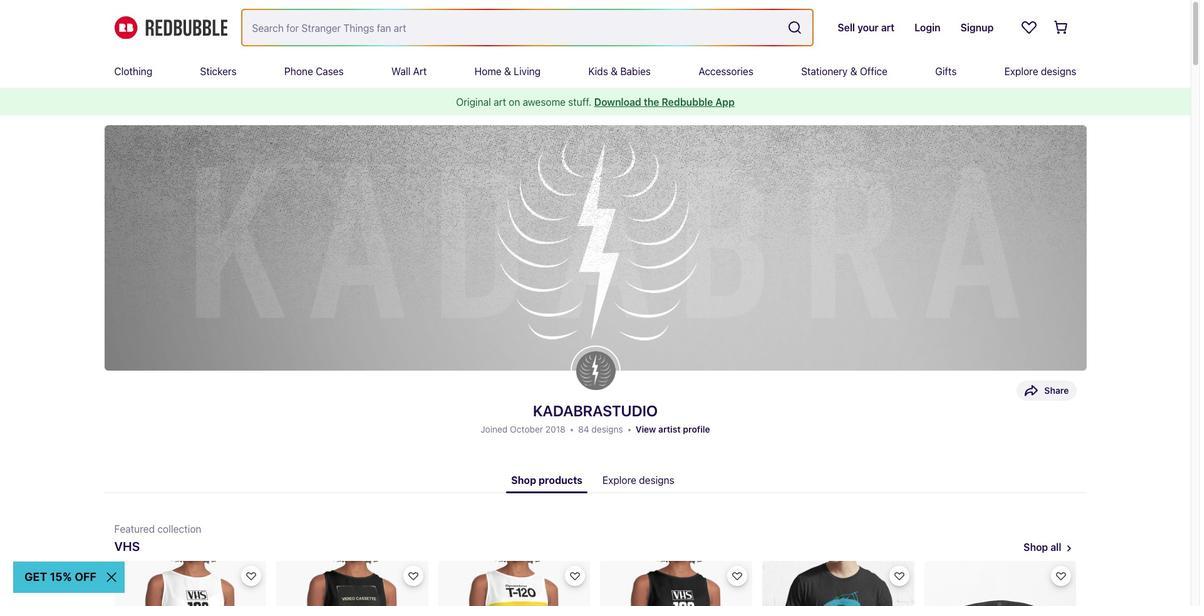 Task type: locate. For each thing, give the bounding box(es) containing it.
1 vertical spatial explore designs link
[[598, 468, 680, 494]]

shop for shop all
[[1024, 542, 1049, 554]]

& left living
[[505, 66, 512, 77]]

2 vertical spatial designs
[[639, 475, 675, 486]]

&
[[505, 66, 512, 77], [611, 66, 618, 77], [851, 66, 858, 77]]

1 horizontal spatial designs
[[639, 475, 675, 486]]

explore for the rightmost explore designs link
[[1005, 66, 1039, 77]]

shop inside 'shop all' link
[[1024, 542, 1049, 554]]

art
[[494, 97, 507, 108]]

84
[[579, 424, 590, 435]]

home & living link
[[475, 55, 541, 88]]

babies
[[621, 66, 651, 77]]

designs
[[1042, 66, 1077, 77], [592, 424, 624, 435], [639, 475, 675, 486]]

view
[[636, 424, 657, 435]]

1 vertical spatial explore designs
[[603, 475, 675, 486]]

stickers link
[[200, 55, 237, 88]]

& for office
[[851, 66, 858, 77]]

stationery
[[802, 66, 848, 77]]

clothing
[[114, 66, 152, 77]]

1 horizontal spatial explore
[[1005, 66, 1039, 77]]

menu bar
[[114, 55, 1077, 88]]

office
[[860, 66, 888, 77]]

featured collection vhs
[[114, 524, 201, 554]]

explore inside menu bar
[[1005, 66, 1039, 77]]

& inside home & living link
[[505, 66, 512, 77]]

kids & babies link
[[589, 55, 651, 88]]

0 horizontal spatial &
[[505, 66, 512, 77]]

explore designs
[[1005, 66, 1077, 77], [603, 475, 675, 486]]

0 horizontal spatial explore designs link
[[598, 468, 680, 494]]

explore designs link
[[1005, 55, 1077, 88], [598, 468, 680, 494]]

joined october 2018
[[481, 424, 566, 435]]

living
[[514, 66, 541, 77]]

download
[[595, 97, 642, 108]]

2 horizontal spatial &
[[851, 66, 858, 77]]

& right kids
[[611, 66, 618, 77]]

stationery & office link
[[802, 55, 888, 88]]

1 horizontal spatial shop
[[1024, 542, 1049, 554]]

0 vertical spatial explore designs
[[1005, 66, 1077, 77]]

accessories
[[699, 66, 754, 77]]

shop left the products
[[512, 475, 537, 486]]

gifts
[[936, 66, 957, 77]]

1 vertical spatial shop
[[1024, 542, 1049, 554]]

0 horizontal spatial explore designs
[[603, 475, 675, 486]]

& left office
[[851, 66, 858, 77]]

wall art
[[392, 66, 427, 77]]

0 vertical spatial explore
[[1005, 66, 1039, 77]]

2018
[[546, 424, 566, 435]]

0 vertical spatial explore designs link
[[1005, 55, 1077, 88]]

shop inside the shop products 'link'
[[512, 475, 537, 486]]

art
[[413, 66, 427, 77]]

& inside kids & babies link
[[611, 66, 618, 77]]

2 horizontal spatial designs
[[1042, 66, 1077, 77]]

0 horizontal spatial shop
[[512, 475, 537, 486]]

1 vertical spatial designs
[[592, 424, 624, 435]]

shop all
[[1024, 542, 1062, 554]]

wall art link
[[392, 55, 427, 88]]

home & living
[[475, 66, 541, 77]]

stickers
[[200, 66, 237, 77]]

None field
[[242, 10, 813, 45]]

2 & from the left
[[611, 66, 618, 77]]

explore
[[1005, 66, 1039, 77], [603, 475, 637, 486]]

1 horizontal spatial explore designs
[[1005, 66, 1077, 77]]

1 vertical spatial explore
[[603, 475, 637, 486]]

& inside stationery & office link
[[851, 66, 858, 77]]

phone cases
[[285, 66, 344, 77]]

home
[[475, 66, 502, 77]]

1 horizontal spatial &
[[611, 66, 618, 77]]

kids & babies
[[589, 66, 651, 77]]

& for babies
[[611, 66, 618, 77]]

october
[[510, 424, 543, 435]]

1 & from the left
[[505, 66, 512, 77]]

0 horizontal spatial explore
[[603, 475, 637, 486]]

kadabrastudio
[[533, 402, 658, 420]]

3 & from the left
[[851, 66, 858, 77]]

shop left all
[[1024, 542, 1049, 554]]

stuff.
[[569, 97, 592, 108]]

0 vertical spatial designs
[[1042, 66, 1077, 77]]

0 vertical spatial shop
[[512, 475, 537, 486]]

gifts link
[[936, 55, 957, 88]]

shop
[[512, 475, 537, 486], [1024, 542, 1049, 554]]



Task type: vqa. For each thing, say whether or not it's contained in the screenshot.
24/7
no



Task type: describe. For each thing, give the bounding box(es) containing it.
0 horizontal spatial designs
[[592, 424, 624, 435]]

download the redbubble app link
[[595, 97, 735, 108]]

stationery & office
[[802, 66, 888, 77]]

explore for explore designs link to the left
[[603, 475, 637, 486]]

kids
[[589, 66, 609, 77]]

all
[[1051, 542, 1062, 554]]

view artist profile link
[[636, 424, 711, 435]]

collection
[[158, 524, 201, 535]]

designs for explore designs link to the left
[[639, 475, 675, 486]]

copia de vhs tape - vertical sleeveless top image
[[601, 562, 753, 607]]

on
[[509, 97, 521, 108]]

original
[[456, 97, 491, 108]]

shop all link
[[1024, 540, 1062, 556]]

joined
[[481, 424, 508, 435]]

explore designs for explore designs link to the left
[[603, 475, 675, 486]]

phone
[[285, 66, 313, 77]]

products
[[539, 475, 583, 486]]

view artist profile
[[636, 424, 711, 435]]

redbubble logo image
[[114, 16, 227, 39]]

app
[[716, 97, 735, 108]]

profile
[[683, 424, 711, 435]]

vhs
[[114, 540, 140, 554]]

the
[[644, 97, 660, 108]]

& for living
[[505, 66, 512, 77]]

shop products link
[[507, 468, 588, 494]]

clothing link
[[114, 55, 152, 88]]

accessories link
[[699, 55, 754, 88]]

designs for the rightmost explore designs link
[[1042, 66, 1077, 77]]

featured
[[114, 524, 155, 535]]

artist shop banner image image
[[104, 125, 1087, 371]]

1 horizontal spatial explore designs link
[[1005, 55, 1077, 88]]

redbubble
[[662, 97, 713, 108]]

wall
[[392, 66, 411, 77]]

phone cases link
[[285, 55, 344, 88]]

artist
[[659, 424, 681, 435]]

shop for shop products
[[512, 475, 537, 486]]

cases
[[316, 66, 344, 77]]

original art on awesome stuff. download the redbubble app
[[456, 97, 735, 108]]

84 designs
[[579, 424, 624, 435]]

Search term search field
[[242, 10, 783, 45]]

explore designs for the rightmost explore designs link
[[1005, 66, 1077, 77]]

awesome
[[523, 97, 566, 108]]

shop products
[[512, 475, 583, 486]]

menu bar containing clothing
[[114, 55, 1077, 88]]



